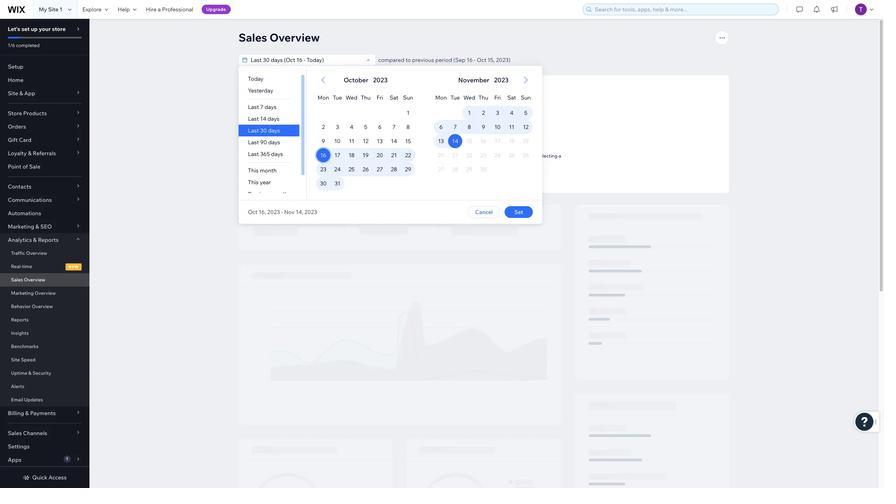 Task type: describe. For each thing, give the bounding box(es) containing it.
1 vertical spatial 9
[[322, 138, 325, 145]]

1 8 from the left
[[406, 124, 410, 131]]

site speed link
[[0, 354, 89, 367]]

hire a professional link
[[141, 0, 198, 19]]

uptime & security link
[[0, 367, 89, 380]]

sidebar element
[[0, 19, 89, 489]]

october
[[344, 76, 368, 84]]

time inside not enough sales looks like your site didn't have any sales on those dates. try selecting a longer time period.
[[478, 159, 488, 165]]

1 inside row
[[468, 109, 471, 117]]

store
[[8, 110, 22, 117]]

1 horizontal spatial 7
[[392, 124, 396, 131]]

point of sale
[[8, 163, 40, 170]]

0 vertical spatial 16
[[467, 57, 473, 64]]

speed
[[21, 357, 35, 363]]

quick access
[[32, 474, 67, 481]]

those
[[502, 153, 514, 159]]

month for this month
[[260, 167, 277, 174]]

insights link
[[0, 327, 89, 340]]

orders button
[[0, 120, 89, 133]]

sales channels button
[[0, 427, 89, 440]]

up
[[31, 26, 38, 33]]

18
[[349, 152, 355, 159]]

overview for behavior overview link
[[32, 304, 53, 310]]

page skeleton image
[[239, 205, 729, 489]]

behavior overview link
[[0, 300, 89, 314]]

grid containing october
[[307, 66, 425, 200]]

reports link
[[0, 314, 89, 327]]

& for marketing
[[35, 223, 39, 230]]

0 vertical spatial 12
[[523, 124, 529, 131]]

sales overview inside sidebar element
[[11, 277, 45, 283]]

gift card button
[[0, 133, 89, 147]]

yesterday
[[248, 87, 273, 94]]

1 vertical spatial sales
[[483, 153, 494, 159]]

1 horizontal spatial -
[[474, 57, 476, 64]]

period.
[[489, 159, 505, 165]]

like
[[421, 153, 428, 159]]

settings link
[[0, 440, 89, 454]]

26
[[363, 166, 369, 173]]

period
[[435, 57, 452, 64]]

0 vertical spatial sales overview
[[239, 31, 320, 44]]

real-
[[11, 264, 22, 270]]

2023 down 2023)
[[494, 76, 509, 84]]

set
[[21, 26, 30, 33]]

benchmarks link
[[0, 340, 89, 354]]

16 inside 'cell'
[[320, 152, 326, 159]]

previous
[[248, 191, 270, 198]]

1 row group from the left
[[307, 106, 425, 200]]

security
[[33, 370, 51, 376]]

2 horizontal spatial 7
[[454, 124, 457, 131]]

0 horizontal spatial 4
[[350, 124, 353, 131]]

15
[[405, 138, 411, 145]]

& for loyalty
[[28, 150, 32, 157]]

my
[[39, 6, 47, 13]]

21
[[391, 152, 397, 159]]

upgrade button
[[202, 5, 231, 14]]

last for last 30 days
[[248, 127, 259, 134]]

automations link
[[0, 207, 89, 220]]

updates
[[24, 397, 43, 403]]

1 horizontal spatial 9
[[482, 124, 485, 131]]

0 vertical spatial site
[[48, 6, 58, 13]]

my site 1
[[39, 6, 62, 13]]

29
[[405, 166, 411, 173]]

your inside not enough sales looks like your site didn't have any sales on those dates. try selecting a longer time period.
[[429, 153, 439, 159]]

site & app button
[[0, 87, 89, 100]]

1 vertical spatial 5
[[364, 124, 367, 131]]

2 6 from the left
[[439, 124, 443, 131]]

loyalty
[[8, 150, 27, 157]]

site & app
[[8, 90, 35, 97]]

1 6 from the left
[[378, 124, 382, 131]]

analytics & reports button
[[0, 233, 89, 247]]

0 horizontal spatial 7
[[260, 104, 263, 111]]

previous month
[[248, 191, 288, 198]]

uptime & security
[[11, 370, 51, 376]]

1 vertical spatial -
[[281, 209, 283, 216]]

mon for 2
[[318, 94, 329, 101]]

not enough sales looks like your site didn't have any sales on those dates. try selecting a longer time period.
[[407, 144, 561, 165]]

enough
[[472, 144, 492, 151]]

reports inside analytics & reports popup button
[[38, 237, 59, 244]]

0 horizontal spatial 14
[[260, 115, 266, 122]]

days for last 30 days
[[268, 127, 280, 134]]

benchmarks
[[11, 344, 39, 350]]

days for last 14 days
[[268, 115, 279, 122]]

23
[[320, 166, 326, 173]]

access
[[49, 474, 67, 481]]

overview for marketing overview link
[[35, 290, 56, 296]]

email updates link
[[0, 394, 89, 407]]

store products
[[8, 110, 47, 117]]

help
[[118, 6, 130, 13]]

0 vertical spatial 11
[[509, 124, 514, 131]]

traffic overview
[[11, 250, 47, 256]]

nov
[[284, 209, 295, 216]]

site
[[440, 153, 448, 159]]

billing & payments button
[[0, 407, 89, 420]]

a inside hire a professional link
[[158, 6, 161, 13]]

2 row group from the left
[[425, 106, 542, 200]]

settings
[[8, 443, 30, 450]]

mon for 6
[[435, 94, 447, 101]]

communications button
[[0, 193, 89, 207]]

uptime
[[11, 370, 27, 376]]

19
[[363, 152, 369, 159]]

last for last 14 days
[[248, 115, 259, 122]]

seo
[[40, 223, 52, 230]]

analytics
[[8, 237, 32, 244]]

tue for 3
[[333, 94, 342, 101]]

row containing 1
[[434, 106, 533, 120]]

& for uptime
[[28, 370, 31, 376]]

14,
[[296, 209, 303, 216]]

thu for 5
[[361, 94, 371, 101]]

store
[[52, 26, 66, 33]]

fri for 10
[[494, 94, 501, 101]]

this month
[[248, 167, 277, 174]]

0 vertical spatial 2
[[482, 109, 485, 117]]

1 right my
[[60, 6, 62, 13]]

today
[[248, 75, 263, 82]]

to
[[406, 57, 411, 64]]

loyalty & referrals
[[8, 150, 56, 157]]

& for site
[[19, 90, 23, 97]]

professional
[[162, 6, 193, 13]]

30 inside list box
[[260, 127, 267, 134]]

time inside sidebar element
[[22, 264, 32, 270]]

1 horizontal spatial 14
[[391, 138, 397, 145]]

Search for tools, apps, help & more... field
[[593, 4, 776, 15]]

try
[[530, 153, 536, 159]]

let's set up your store
[[8, 26, 66, 33]]

cancel button
[[468, 206, 500, 218]]

last for last 365 days
[[248, 151, 259, 158]]

marketing & seo
[[8, 223, 52, 230]]

year
[[260, 179, 271, 186]]

row containing 2
[[316, 120, 415, 134]]

sales for sales overview link
[[11, 277, 23, 283]]

1 horizontal spatial 10
[[495, 124, 501, 131]]

last 30 days
[[248, 127, 280, 134]]

25
[[349, 166, 355, 173]]

marketing overview link
[[0, 287, 89, 300]]

month for previous month
[[271, 191, 288, 198]]

upgrade
[[206, 6, 226, 12]]

completed
[[16, 42, 40, 48]]



Task type: locate. For each thing, give the bounding box(es) containing it.
products
[[23, 110, 47, 117]]

oct
[[477, 57, 486, 64], [248, 209, 257, 216]]

wed for 8
[[463, 94, 475, 101]]

alert
[[341, 75, 390, 85], [456, 75, 511, 85]]

2 sat from the left
[[507, 94, 516, 101]]

0 horizontal spatial 2
[[322, 124, 325, 131]]

0 horizontal spatial 16
[[320, 152, 326, 159]]

oct left 16,
[[248, 209, 257, 216]]

1 vertical spatial 30
[[320, 180, 327, 187]]

2 last from the top
[[248, 115, 259, 122]]

0 horizontal spatial a
[[158, 6, 161, 13]]

0 vertical spatial 3
[[496, 109, 499, 117]]

11 up those
[[509, 124, 514, 131]]

sat for 11
[[507, 94, 516, 101]]

alert containing october
[[341, 75, 390, 85]]

1 horizontal spatial 2
[[482, 109, 485, 117]]

days up last 14 days
[[265, 104, 276, 111]]

& right billing
[[25, 410, 29, 417]]

None field
[[248, 55, 364, 66]]

1 up access
[[66, 457, 68, 462]]

0 horizontal spatial wed
[[346, 94, 357, 101]]

behavior overview
[[11, 304, 53, 310]]

overview
[[270, 31, 320, 44], [26, 250, 47, 256], [24, 277, 45, 283], [35, 290, 56, 296], [32, 304, 53, 310]]

1 horizontal spatial 5
[[524, 109, 527, 117]]

1 mon tue wed thu from the left
[[318, 94, 371, 101]]

wed down october
[[346, 94, 357, 101]]

& left app
[[19, 90, 23, 97]]

site for site & app
[[8, 90, 18, 97]]

marketing for marketing & seo
[[8, 223, 34, 230]]

16 right '(sep'
[[467, 57, 473, 64]]

2 13 from the left
[[438, 138, 444, 145]]

days up "last 90 days"
[[268, 127, 280, 134]]

0 vertical spatial reports
[[38, 237, 59, 244]]

0 horizontal spatial 10
[[334, 138, 341, 145]]

row containing 13
[[434, 134, 533, 148]]

2023 down compared
[[373, 76, 388, 84]]

& down marketing & seo
[[33, 237, 37, 244]]

marketing up the analytics
[[8, 223, 34, 230]]

last down last 7 days
[[248, 115, 259, 122]]

14 left 15
[[391, 138, 397, 145]]

0 horizontal spatial sat
[[390, 94, 398, 101]]

sales channels
[[8, 430, 47, 437]]

1 vertical spatial 3
[[336, 124, 339, 131]]

selecting
[[537, 153, 558, 159]]

0 horizontal spatial 12
[[363, 138, 369, 145]]

site inside site & app "popup button"
[[8, 90, 18, 97]]

13 up 20
[[377, 138, 383, 145]]

row containing 23
[[316, 162, 415, 177]]

mon tue wed thu for 7
[[435, 94, 488, 101]]

1 down november
[[468, 109, 471, 117]]

tue for 7
[[451, 94, 460, 101]]

0 horizontal spatial reports
[[11, 317, 29, 323]]

1 horizontal spatial tue
[[451, 94, 460, 101]]

days
[[265, 104, 276, 111], [268, 115, 279, 122], [268, 127, 280, 134], [268, 139, 280, 146], [271, 151, 283, 158]]

1 horizontal spatial reports
[[38, 237, 59, 244]]

reports up insights
[[11, 317, 29, 323]]

2 grid from the left
[[425, 66, 542, 200]]

2 horizontal spatial 14
[[452, 138, 458, 145]]

compared
[[378, 57, 404, 64]]

1 vertical spatial reports
[[11, 317, 29, 323]]

0 horizontal spatial tue
[[333, 94, 342, 101]]

7 up 21
[[392, 124, 396, 131]]

month up oct 16, 2023 - nov 14, 2023
[[271, 191, 288, 198]]

0 vertical spatial marketing
[[8, 223, 34, 230]]

row containing 30
[[316, 177, 415, 191]]

marketing inside dropdown button
[[8, 223, 34, 230]]

alert down 15,
[[456, 75, 511, 85]]

9 up monday, october 16, 2023 'cell' in the top of the page
[[322, 138, 325, 145]]

0 vertical spatial 4
[[510, 109, 513, 117]]

1 horizontal spatial 8
[[468, 124, 471, 131]]

quick
[[32, 474, 47, 481]]

1 horizontal spatial 4
[[510, 109, 513, 117]]

days right 365
[[271, 151, 283, 158]]

1 last from the top
[[248, 104, 259, 111]]

2023)
[[496, 57, 510, 64]]

8 up 15
[[406, 124, 410, 131]]

1 horizontal spatial alert
[[456, 75, 511, 85]]

1 horizontal spatial oct
[[477, 57, 486, 64]]

1 tue from the left
[[333, 94, 342, 101]]

1 13 from the left
[[377, 138, 383, 145]]

this
[[248, 167, 259, 174], [248, 179, 259, 186]]

- right '(sep'
[[474, 57, 476, 64]]

2 mon tue wed thu from the left
[[435, 94, 488, 101]]

marketing for marketing overview
[[11, 290, 34, 296]]

1 horizontal spatial 11
[[509, 124, 514, 131]]

1 vertical spatial 4
[[350, 124, 353, 131]]

& for billing
[[25, 410, 29, 417]]

setup
[[8, 63, 23, 70]]

sun for 8
[[403, 94, 413, 101]]

overview for sales overview link
[[24, 277, 45, 283]]

1 grid from the left
[[307, 66, 425, 200]]

1 horizontal spatial your
[[429, 153, 439, 159]]

0 horizontal spatial sales overview
[[11, 277, 45, 283]]

your inside sidebar element
[[39, 26, 51, 33]]

0 horizontal spatial 3
[[336, 124, 339, 131]]

1 horizontal spatial wed
[[463, 94, 475, 101]]

2 fri from the left
[[494, 94, 501, 101]]

row group
[[307, 106, 425, 200], [425, 106, 542, 200]]

sales overview
[[239, 31, 320, 44], [11, 277, 45, 283]]

2023 right '14,'
[[304, 209, 317, 216]]

mon tue wed thu down november
[[435, 94, 488, 101]]

10 up the "17"
[[334, 138, 341, 145]]

2 up monday, october 16, 2023 'cell' in the top of the page
[[322, 124, 325, 131]]

- left nov
[[281, 209, 283, 216]]

1 vertical spatial 12
[[363, 138, 369, 145]]

1 horizontal spatial 3
[[496, 109, 499, 117]]

14 up last 30 days
[[260, 115, 266, 122]]

email
[[11, 397, 23, 403]]

site speed
[[11, 357, 35, 363]]

1 vertical spatial 11
[[349, 138, 354, 145]]

a right selecting
[[559, 153, 561, 159]]

&
[[19, 90, 23, 97], [28, 150, 32, 157], [35, 223, 39, 230], [33, 237, 37, 244], [28, 370, 31, 376], [25, 410, 29, 417]]

22
[[405, 152, 411, 159]]

last left 365
[[248, 151, 259, 158]]

0 horizontal spatial 9
[[322, 138, 325, 145]]

2 this from the top
[[248, 179, 259, 186]]

alerts
[[11, 384, 24, 390]]

7
[[260, 104, 263, 111], [392, 124, 396, 131], [454, 124, 457, 131]]

30 inside row
[[320, 180, 327, 187]]

sales inside popup button
[[8, 430, 22, 437]]

2 thu from the left
[[479, 94, 488, 101]]

email updates
[[11, 397, 43, 403]]

16
[[467, 57, 473, 64], [320, 152, 326, 159]]

1 vertical spatial oct
[[248, 209, 257, 216]]

1 alert from the left
[[341, 75, 390, 85]]

0 horizontal spatial 5
[[364, 124, 367, 131]]

traffic overview link
[[0, 247, 89, 260]]

fri
[[377, 94, 383, 101], [494, 94, 501, 101]]

last for last 90 days
[[248, 139, 259, 146]]

last left 90
[[248, 139, 259, 146]]

sales for sales channels popup button
[[8, 430, 22, 437]]

last up last 14 days
[[248, 104, 259, 111]]

time down "traffic overview"
[[22, 264, 32, 270]]

1 wed from the left
[[346, 94, 357, 101]]

not
[[461, 144, 471, 151]]

your right up
[[39, 26, 51, 33]]

a inside not enough sales looks like your site didn't have any sales on those dates. try selecting a longer time period.
[[559, 153, 561, 159]]

marketing up "behavior"
[[11, 290, 34, 296]]

your right like
[[429, 153, 439, 159]]

communications
[[8, 197, 52, 204]]

behavior
[[11, 304, 31, 310]]

site left speed
[[11, 357, 20, 363]]

365
[[260, 151, 270, 158]]

overview for traffic overview link
[[26, 250, 47, 256]]

9 up enough
[[482, 124, 485, 131]]

automations
[[8, 210, 41, 217]]

quick access button
[[23, 474, 67, 481]]

hire
[[146, 6, 157, 13]]

orders
[[8, 123, 26, 130]]

& right loyalty
[[28, 150, 32, 157]]

cancel
[[475, 209, 493, 216]]

12 up dates. at the top
[[523, 124, 529, 131]]

1 vertical spatial sales
[[11, 277, 23, 283]]

a right the hire
[[158, 6, 161, 13]]

list box containing today
[[239, 73, 306, 200]]

2 wed from the left
[[463, 94, 475, 101]]

billing
[[8, 410, 24, 417]]

last 90 days
[[248, 139, 280, 146]]

days for last 7 days
[[265, 104, 276, 111]]

1 horizontal spatial fri
[[494, 94, 501, 101]]

grid containing november
[[425, 66, 542, 200]]

0 horizontal spatial your
[[39, 26, 51, 33]]

sat down compared
[[390, 94, 398, 101]]

0 vertical spatial -
[[474, 57, 476, 64]]

1 vertical spatial month
[[271, 191, 288, 198]]

wed down november
[[463, 94, 475, 101]]

2023 right 16,
[[267, 209, 280, 216]]

1 fri from the left
[[377, 94, 383, 101]]

1 horizontal spatial sat
[[507, 94, 516, 101]]

sat down 2023)
[[507, 94, 516, 101]]

wed for 4
[[346, 94, 357, 101]]

thu
[[361, 94, 371, 101], [479, 94, 488, 101]]

0 horizontal spatial oct
[[248, 209, 257, 216]]

13 left tuesday, november 14, 2023 cell
[[438, 138, 444, 145]]

11 up 18
[[349, 138, 354, 145]]

time right 'longer'
[[478, 159, 488, 165]]

1 horizontal spatial thu
[[479, 94, 488, 101]]

7 up last 14 days
[[260, 104, 263, 111]]

row containing 6
[[434, 120, 533, 134]]

compared to previous period (sep 16 - oct 15, 2023)
[[378, 57, 510, 64]]

& inside popup button
[[33, 237, 37, 244]]

sat for 7
[[390, 94, 398, 101]]

alerts link
[[0, 380, 89, 394]]

& inside "popup button"
[[19, 90, 23, 97]]

1 vertical spatial a
[[559, 153, 561, 159]]

thu down november
[[479, 94, 488, 101]]

2 mon from the left
[[435, 94, 447, 101]]

0 horizontal spatial 6
[[378, 124, 382, 131]]

let's
[[8, 26, 20, 33]]

previous
[[412, 57, 434, 64]]

0 horizontal spatial thu
[[361, 94, 371, 101]]

this for this year
[[248, 179, 259, 186]]

1 horizontal spatial 12
[[523, 124, 529, 131]]

30
[[260, 127, 267, 134], [320, 180, 327, 187]]

2 tue from the left
[[451, 94, 460, 101]]

point
[[8, 163, 21, 170]]

explore
[[82, 6, 102, 13]]

0 horizontal spatial sun
[[403, 94, 413, 101]]

looks
[[407, 153, 420, 159]]

0 horizontal spatial 8
[[406, 124, 410, 131]]

setup link
[[0, 60, 89, 73]]

last for last 7 days
[[248, 104, 259, 111]]

14
[[260, 115, 266, 122], [391, 138, 397, 145], [452, 138, 458, 145]]

longer
[[463, 159, 477, 165]]

1 inside sidebar element
[[66, 457, 68, 462]]

oct left 15,
[[477, 57, 486, 64]]

1 vertical spatial site
[[8, 90, 18, 97]]

monday, october 16, 2023 cell
[[316, 148, 330, 162]]

0 vertical spatial month
[[260, 167, 277, 174]]

14 inside cell
[[452, 138, 458, 145]]

thu down october
[[361, 94, 371, 101]]

1 sun from the left
[[403, 94, 413, 101]]

& right 'uptime'
[[28, 370, 31, 376]]

1 vertical spatial 16
[[320, 152, 326, 159]]

1 thu from the left
[[361, 94, 371, 101]]

0 vertical spatial your
[[39, 26, 51, 33]]

payments
[[30, 410, 56, 417]]

reports down seo
[[38, 237, 59, 244]]

last down last 14 days
[[248, 127, 259, 134]]

1 up 15
[[407, 109, 409, 117]]

1 vertical spatial 2
[[322, 124, 325, 131]]

3 last from the top
[[248, 127, 259, 134]]

tuesday, november 14, 2023 cell
[[448, 134, 462, 148]]

1 mon from the left
[[318, 94, 329, 101]]

& left seo
[[35, 223, 39, 230]]

2 8 from the left
[[468, 124, 471, 131]]

30 up 90
[[260, 127, 267, 134]]

fri for 6
[[377, 94, 383, 101]]

sales overview link
[[0, 274, 89, 287]]

0 horizontal spatial 30
[[260, 127, 267, 134]]

2 sun from the left
[[521, 94, 531, 101]]

this for this month
[[248, 167, 259, 174]]

1 vertical spatial this
[[248, 179, 259, 186]]

sale
[[29, 163, 40, 170]]

home
[[8, 77, 23, 84]]

1 vertical spatial time
[[22, 264, 32, 270]]

row
[[316, 87, 415, 106], [434, 87, 533, 106], [434, 106, 533, 120], [316, 120, 415, 134], [434, 120, 533, 134], [316, 134, 415, 148], [434, 134, 533, 148], [316, 148, 415, 162], [434, 148, 533, 162], [316, 162, 415, 177], [434, 162, 533, 177], [316, 177, 415, 191]]

0 vertical spatial sales
[[239, 31, 267, 44]]

days right 90
[[268, 139, 280, 146]]

16 left the "17"
[[320, 152, 326, 159]]

this left year
[[248, 179, 259, 186]]

0 vertical spatial sales
[[493, 144, 507, 151]]

0 horizontal spatial 13
[[377, 138, 383, 145]]

alert down compared
[[341, 75, 390, 85]]

help button
[[113, 0, 141, 19]]

1 sat from the left
[[390, 94, 398, 101]]

6 up 20
[[378, 124, 382, 131]]

11
[[509, 124, 514, 131], [349, 138, 354, 145]]

1 this from the top
[[248, 167, 259, 174]]

have
[[463, 153, 473, 159]]

1 vertical spatial marketing
[[11, 290, 34, 296]]

site for site speed
[[11, 357, 20, 363]]

0 vertical spatial time
[[478, 159, 488, 165]]

card
[[19, 137, 31, 144]]

alert containing november
[[456, 75, 511, 85]]

1 horizontal spatial sales overview
[[239, 31, 320, 44]]

0 horizontal spatial 11
[[349, 138, 354, 145]]

days for last 365 days
[[271, 151, 283, 158]]

days up last 30 days
[[268, 115, 279, 122]]

& for analytics
[[33, 237, 37, 244]]

month up year
[[260, 167, 277, 174]]

reports inside reports link
[[11, 317, 29, 323]]

1 horizontal spatial mon
[[435, 94, 447, 101]]

1 horizontal spatial 30
[[320, 180, 327, 187]]

31
[[335, 180, 340, 187]]

17
[[335, 152, 340, 159]]

thu for 9
[[479, 94, 488, 101]]

grid
[[307, 66, 425, 200], [425, 66, 542, 200]]

4 last from the top
[[248, 139, 259, 146]]

contacts
[[8, 183, 31, 190]]

this up this year
[[248, 167, 259, 174]]

1 vertical spatial 10
[[334, 138, 341, 145]]

sun for 12
[[521, 94, 531, 101]]

set
[[514, 209, 523, 216]]

days for last 90 days
[[268, 139, 280, 146]]

10 up on
[[495, 124, 501, 131]]

of
[[23, 163, 28, 170]]

2 vertical spatial site
[[11, 357, 20, 363]]

marketing overview
[[11, 290, 56, 296]]

last 14 days
[[248, 115, 279, 122]]

0 vertical spatial 10
[[495, 124, 501, 131]]

1 horizontal spatial 16
[[467, 57, 473, 64]]

row containing 16
[[316, 148, 415, 162]]

mon tue wed thu for 3
[[318, 94, 371, 101]]

gift
[[8, 137, 18, 144]]

5 last from the top
[[248, 151, 259, 158]]

referrals
[[33, 150, 56, 157]]

set button
[[505, 206, 533, 218]]

0 vertical spatial 5
[[524, 109, 527, 117]]

28
[[391, 166, 397, 173]]

6 up site
[[439, 124, 443, 131]]

16,
[[259, 209, 266, 216]]

site right my
[[48, 6, 58, 13]]

1 horizontal spatial 13
[[438, 138, 444, 145]]

1 horizontal spatial a
[[559, 153, 561, 159]]

new
[[68, 264, 79, 270]]

1 vertical spatial your
[[429, 153, 439, 159]]

0 horizontal spatial time
[[22, 264, 32, 270]]

8 up the not
[[468, 124, 471, 131]]

list box
[[239, 73, 306, 200]]

site inside "site speed" link
[[11, 357, 20, 363]]

7 up tuesday, november 14, 2023 cell
[[454, 124, 457, 131]]

month
[[260, 167, 277, 174], [271, 191, 288, 198]]

12 up 19
[[363, 138, 369, 145]]

0 vertical spatial oct
[[477, 57, 486, 64]]

4
[[510, 109, 513, 117], [350, 124, 353, 131]]

on
[[495, 153, 501, 159]]

0 vertical spatial 30
[[260, 127, 267, 134]]

5
[[524, 109, 527, 117], [364, 124, 367, 131]]

-
[[474, 57, 476, 64], [281, 209, 283, 216]]

site down home
[[8, 90, 18, 97]]

row containing 9
[[316, 134, 415, 148]]

2023
[[373, 76, 388, 84], [494, 76, 509, 84], [267, 209, 280, 216], [304, 209, 317, 216]]

home link
[[0, 73, 89, 87]]

sales left on
[[483, 153, 494, 159]]

channels
[[23, 430, 47, 437]]

loyalty & referrals button
[[0, 147, 89, 160]]

2 vertical spatial sales
[[8, 430, 22, 437]]

0 horizontal spatial alert
[[341, 75, 390, 85]]

2 up enough
[[482, 109, 485, 117]]

mon tue wed thu down october
[[318, 94, 371, 101]]

traffic
[[11, 250, 25, 256]]

30 down 23
[[320, 180, 327, 187]]

0 horizontal spatial -
[[281, 209, 283, 216]]

2 alert from the left
[[456, 75, 511, 85]]

oct 16, 2023 - nov 14, 2023
[[248, 209, 317, 216]]

0 horizontal spatial mon tue wed thu
[[318, 94, 371, 101]]

sales up on
[[493, 144, 507, 151]]

14 left the not
[[452, 138, 458, 145]]



Task type: vqa. For each thing, say whether or not it's contained in the screenshot.
CREATED BY YOU
no



